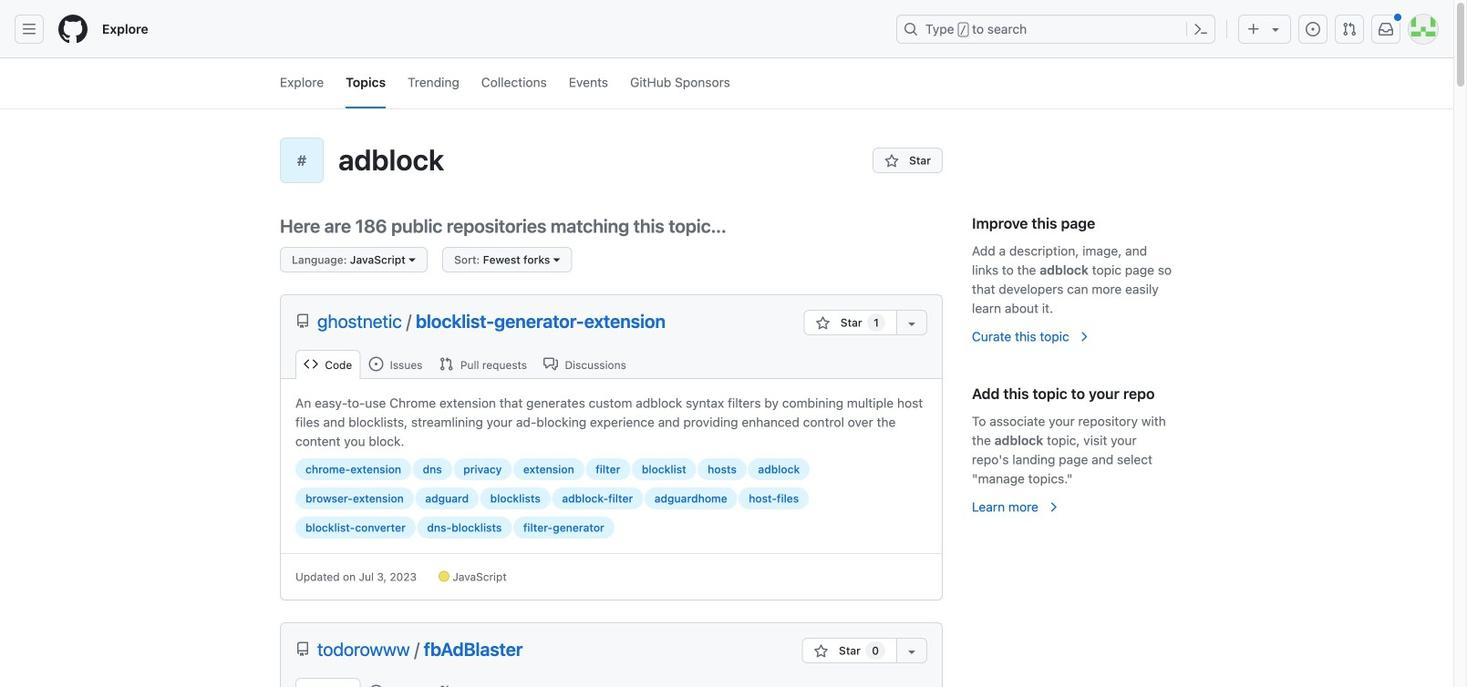 Task type: describe. For each thing, give the bounding box(es) containing it.
0 horizontal spatial star image
[[814, 645, 829, 659]]

1 vertical spatial git pull request image
[[439, 685, 454, 687]]

star image
[[816, 316, 830, 331]]

1 horizontal spatial star image
[[884, 154, 899, 169]]

0 users starred this repository element
[[865, 642, 885, 660]]

0 vertical spatial git pull request image
[[1342, 22, 1357, 36]]

git pull request image
[[439, 357, 454, 372]]

comment discussion image
[[543, 357, 558, 372]]

repo image for 0 users starred this repository element
[[295, 642, 310, 657]]

triangle down image
[[1268, 22, 1283, 36]]

code image
[[304, 357, 318, 372]]



Task type: vqa. For each thing, say whether or not it's contained in the screenshot.
topmost issue opened image
yes



Task type: locate. For each thing, give the bounding box(es) containing it.
add this repository to a list image right 1 user starred this repository element
[[904, 316, 919, 331]]

1 vertical spatial repo image
[[295, 642, 310, 657]]

1 horizontal spatial git pull request image
[[1342, 22, 1357, 36]]

git pull request image
[[1342, 22, 1357, 36], [439, 685, 454, 687]]

0 vertical spatial repo image
[[295, 314, 310, 329]]

add this repository to a list image for 1 user starred this repository element
[[904, 316, 919, 331]]

2 issue opened image from the top
[[369, 685, 383, 687]]

0 horizontal spatial chevron right image
[[1046, 500, 1060, 515]]

0 vertical spatial issue opened image
[[369, 357, 383, 372]]

0 vertical spatial add this repository to a list image
[[904, 316, 919, 331]]

add this repository to a list image for 0 users starred this repository element
[[904, 645, 919, 659]]

issue opened image
[[369, 357, 383, 372], [369, 685, 383, 687]]

issue opened image
[[1306, 22, 1320, 36]]

inbox image
[[1379, 22, 1393, 36]]

1 horizontal spatial chevron right image
[[1076, 330, 1091, 344]]

1 vertical spatial star image
[[814, 645, 829, 659]]

repo image
[[295, 314, 310, 329], [295, 642, 310, 657]]

star image
[[884, 154, 899, 169], [814, 645, 829, 659]]

0 horizontal spatial git pull request image
[[439, 685, 454, 687]]

1 vertical spatial issue opened image
[[369, 685, 383, 687]]

1 user starred this repository element
[[867, 314, 885, 332]]

0 vertical spatial star image
[[884, 154, 899, 169]]

1 repo image from the top
[[295, 314, 310, 329]]

1 vertical spatial add this repository to a list image
[[904, 645, 919, 659]]

1 issue opened image from the top
[[369, 357, 383, 372]]

0 vertical spatial chevron right image
[[1076, 330, 1091, 344]]

add this repository to a list image
[[904, 316, 919, 331], [904, 645, 919, 659]]

2 add this repository to a list image from the top
[[904, 645, 919, 659]]

add this repository to a list image right 0 users starred this repository element
[[904, 645, 919, 659]]

homepage image
[[58, 15, 88, 44]]

1 vertical spatial chevron right image
[[1046, 500, 1060, 515]]

repo image for 1 user starred this repository element
[[295, 314, 310, 329]]

1 add this repository to a list image from the top
[[904, 316, 919, 331]]

issue opened image for git pull request icon
[[369, 357, 383, 372]]

chevron right image
[[1076, 330, 1091, 344], [1046, 500, 1060, 515]]

2 repo image from the top
[[295, 642, 310, 657]]

command palette image
[[1193, 22, 1208, 36]]

issue opened image for bottommost git pull request image
[[369, 685, 383, 687]]



